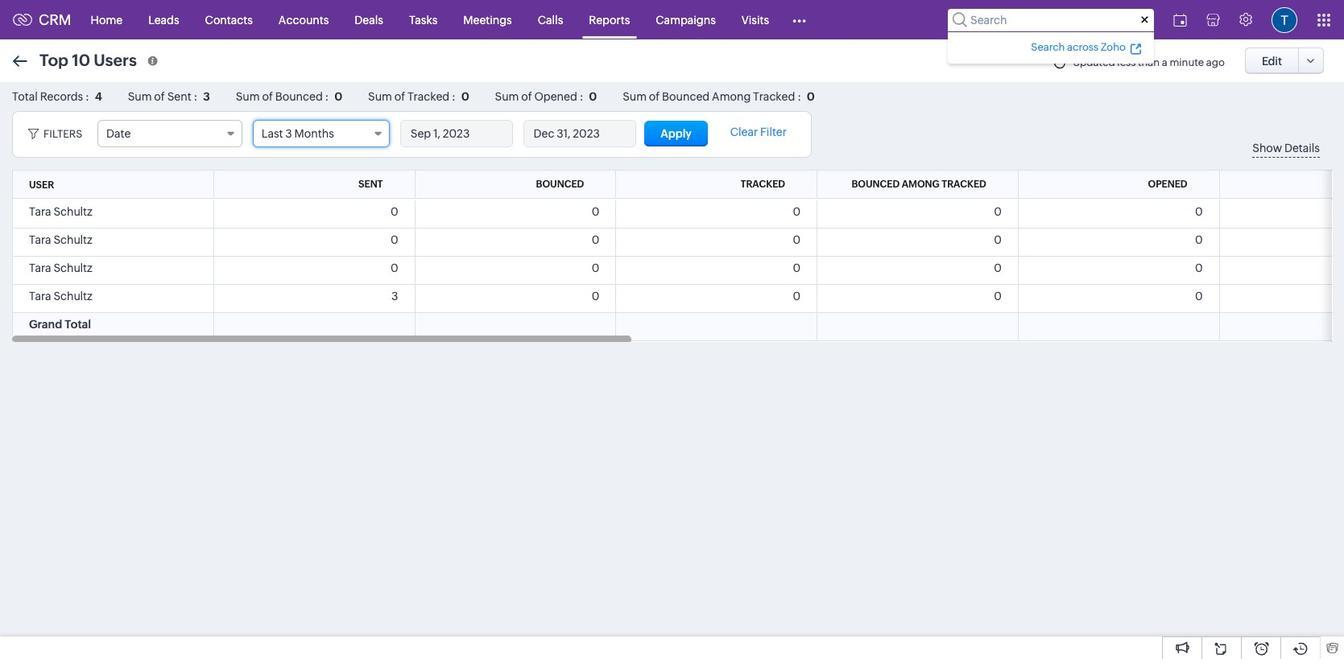 Task type: locate. For each thing, give the bounding box(es) containing it.
3 : from the left
[[325, 90, 329, 103]]

5 sum from the left
[[623, 90, 647, 103]]

ago
[[1206, 56, 1225, 69]]

0 vertical spatial total
[[12, 90, 38, 103]]

opened
[[534, 90, 577, 103], [1148, 179, 1188, 190]]

clear
[[730, 126, 758, 139]]

3 of from the left
[[394, 90, 405, 103]]

sum
[[128, 90, 152, 103], [236, 90, 260, 103], [368, 90, 392, 103], [495, 90, 519, 103], [623, 90, 647, 103]]

sum for sum of sent
[[128, 90, 152, 103]]

2 horizontal spatial 3
[[392, 290, 398, 303]]

sum of bounced among tracked : 0
[[623, 90, 815, 103]]

4 sum from the left
[[495, 90, 519, 103]]

of for sum of bounced among tracked : 0
[[649, 90, 660, 103]]

tasks link
[[396, 0, 451, 39]]

user
[[29, 179, 54, 191]]

tracked
[[408, 90, 450, 103], [753, 90, 795, 103], [741, 179, 785, 190], [942, 179, 987, 190]]

4
[[95, 90, 102, 103]]

Other Modules field
[[782, 7, 817, 33]]

calls link
[[525, 0, 576, 39]]

sum up the apply button on the top of the page
[[623, 90, 647, 103]]

0 vertical spatial sent
[[167, 90, 191, 103]]

1 vertical spatial total
[[65, 318, 91, 331]]

mmm d, yyyy text field down 'sum of tracked : 0' on the top left of page
[[401, 121, 512, 147]]

grand total
[[29, 318, 91, 331]]

0 horizontal spatial 3
[[203, 90, 210, 103]]

of for sum of bounced : 0
[[262, 90, 273, 103]]

1 sum from the left
[[128, 90, 152, 103]]

tara
[[29, 205, 51, 218], [29, 234, 51, 246], [29, 262, 51, 275], [29, 290, 51, 303]]

deals
[[355, 13, 383, 26]]

5 of from the left
[[649, 90, 660, 103]]

3 schultz from the top
[[54, 262, 92, 275]]

sum down meetings
[[495, 90, 519, 103]]

1 tara schultz from the top
[[29, 205, 92, 218]]

leads
[[148, 13, 179, 26]]

of up the apply button on the top of the page
[[649, 90, 660, 103]]

reports link
[[576, 0, 643, 39]]

1 of from the left
[[154, 90, 165, 103]]

: for sum of opened : 0
[[580, 90, 584, 103]]

records
[[40, 90, 83, 103]]

minute
[[1170, 56, 1204, 69]]

10
[[72, 50, 90, 69]]

last
[[262, 127, 283, 140]]

0 horizontal spatial sent
[[167, 90, 191, 103]]

2 : from the left
[[194, 90, 198, 103]]

4 schultz from the top
[[54, 290, 92, 303]]

updated
[[1073, 56, 1115, 69]]

total
[[12, 90, 38, 103], [65, 318, 91, 331]]

crm
[[39, 11, 71, 28]]

total right grand
[[65, 318, 91, 331]]

home link
[[78, 0, 135, 39]]

sum right 4
[[128, 90, 152, 103]]

of for sum of opened : 0
[[521, 90, 532, 103]]

1 vertical spatial among
[[902, 179, 940, 190]]

less
[[1117, 56, 1136, 69]]

among
[[712, 90, 751, 103], [902, 179, 940, 190]]

sum for sum of opened
[[495, 90, 519, 103]]

0 horizontal spatial total
[[12, 90, 38, 103]]

filter
[[760, 126, 787, 139]]

3 sum from the left
[[368, 90, 392, 103]]

2 tara schultz from the top
[[29, 234, 92, 246]]

last 3 months
[[262, 127, 334, 140]]

calendar image
[[1174, 13, 1187, 26]]

of for sum of tracked : 0
[[394, 90, 405, 103]]

sum right the sum of sent : 3
[[236, 90, 260, 103]]

0 horizontal spatial mmm d, yyyy text field
[[401, 121, 512, 147]]

of
[[154, 90, 165, 103], [262, 90, 273, 103], [394, 90, 405, 103], [521, 90, 532, 103], [649, 90, 660, 103]]

0
[[334, 90, 342, 103], [461, 90, 469, 103], [589, 90, 597, 103], [807, 90, 815, 103], [391, 205, 398, 218], [592, 205, 599, 218], [793, 205, 801, 218], [994, 205, 1002, 218], [1195, 205, 1203, 218], [391, 234, 398, 246], [592, 234, 599, 246], [793, 234, 801, 246], [994, 234, 1002, 246], [1195, 234, 1203, 246], [391, 262, 398, 275], [592, 262, 599, 275], [793, 262, 801, 275], [994, 262, 1002, 275], [1195, 262, 1203, 275], [592, 290, 599, 303], [793, 290, 801, 303], [994, 290, 1002, 303], [1195, 290, 1203, 303]]

than
[[1138, 56, 1160, 69]]

of down calls link
[[521, 90, 532, 103]]

of up date field
[[154, 90, 165, 103]]

tara schultz
[[29, 205, 92, 218], [29, 234, 92, 246], [29, 262, 92, 275], [29, 290, 92, 303]]

accounts
[[279, 13, 329, 26]]

contacts link
[[192, 0, 266, 39]]

sum up last 3 months field
[[368, 90, 392, 103]]

details
[[1285, 142, 1320, 155]]

users
[[94, 50, 137, 69]]

total records : 4
[[12, 90, 102, 103]]

sum of bounced : 0
[[236, 90, 342, 103]]

4 : from the left
[[452, 90, 456, 103]]

across
[[1067, 41, 1099, 53]]

bounced among tracked
[[852, 179, 987, 190]]

3
[[203, 90, 210, 103], [285, 127, 292, 140], [392, 290, 398, 303]]

tasks
[[409, 13, 438, 26]]

search across zoho link
[[1029, 38, 1145, 55]]

total left records
[[12, 90, 38, 103]]

1 horizontal spatial mmm d, yyyy text field
[[524, 121, 635, 147]]

1 horizontal spatial among
[[902, 179, 940, 190]]

zoho
[[1101, 41, 1126, 53]]

of up last
[[262, 90, 273, 103]]

1 horizontal spatial 3
[[285, 127, 292, 140]]

MMM D, YYYY text field
[[401, 121, 512, 147], [524, 121, 635, 147]]

4 of from the left
[[521, 90, 532, 103]]

0 vertical spatial among
[[712, 90, 751, 103]]

bounced
[[275, 90, 323, 103], [662, 90, 710, 103], [536, 179, 584, 190], [852, 179, 900, 190]]

0 vertical spatial opened
[[534, 90, 577, 103]]

:
[[85, 90, 89, 103], [194, 90, 198, 103], [325, 90, 329, 103], [452, 90, 456, 103], [580, 90, 584, 103], [798, 90, 801, 103]]

Date field
[[97, 120, 242, 147]]

search across zoho
[[1031, 41, 1126, 53]]

sent down last 3 months field
[[358, 179, 383, 190]]

0 vertical spatial 3
[[203, 90, 210, 103]]

sum for sum of bounced
[[236, 90, 260, 103]]

: for sum of bounced : 0
[[325, 90, 329, 103]]

sent up date field
[[167, 90, 191, 103]]

of down tasks link
[[394, 90, 405, 103]]

sum of sent : 3
[[128, 90, 210, 103]]

2 tara from the top
[[29, 234, 51, 246]]

2 mmm d, yyyy text field from the left
[[524, 121, 635, 147]]

mmm d, yyyy text field down sum of opened : 0
[[524, 121, 635, 147]]

1 schultz from the top
[[54, 205, 92, 218]]

2 sum from the left
[[236, 90, 260, 103]]

visits
[[742, 13, 769, 26]]

: for sum of sent : 3
[[194, 90, 198, 103]]

sent
[[167, 90, 191, 103], [358, 179, 383, 190]]

2 of from the left
[[262, 90, 273, 103]]

2 vertical spatial 3
[[392, 290, 398, 303]]

1 horizontal spatial opened
[[1148, 179, 1188, 190]]

1 vertical spatial 3
[[285, 127, 292, 140]]

schultz
[[54, 205, 92, 218], [54, 234, 92, 246], [54, 262, 92, 275], [54, 290, 92, 303]]

1 horizontal spatial sent
[[358, 179, 383, 190]]

5 : from the left
[[580, 90, 584, 103]]



Task type: describe. For each thing, give the bounding box(es) containing it.
top 10 users
[[39, 50, 137, 69]]

of for sum of sent : 3
[[154, 90, 165, 103]]

sum of tracked : 0
[[368, 90, 469, 103]]

edit
[[1262, 54, 1282, 67]]

edit button
[[1245, 48, 1299, 74]]

create menu image
[[1124, 0, 1164, 39]]

crm link
[[13, 11, 71, 28]]

show
[[1253, 142, 1282, 155]]

accounts link
[[266, 0, 342, 39]]

reports
[[589, 13, 630, 26]]

Last 3 Months field
[[253, 120, 390, 147]]

1 mmm d, yyyy text field from the left
[[401, 121, 512, 147]]

1 : from the left
[[85, 90, 89, 103]]

search
[[1031, 41, 1065, 53]]

1 vertical spatial opened
[[1148, 179, 1188, 190]]

top
[[39, 50, 68, 69]]

: for sum of tracked : 0
[[452, 90, 456, 103]]

home
[[91, 13, 123, 26]]

1 vertical spatial sent
[[358, 179, 383, 190]]

show details
[[1253, 142, 1320, 155]]

0 horizontal spatial among
[[712, 90, 751, 103]]

calls
[[538, 13, 563, 26]]

profile element
[[1262, 0, 1307, 39]]

Search field
[[948, 8, 1154, 31]]

apply button
[[645, 121, 708, 147]]

sum for sum of tracked
[[368, 90, 392, 103]]

meetings
[[463, 13, 512, 26]]

campaigns
[[656, 13, 716, 26]]

1 horizontal spatial total
[[65, 318, 91, 331]]

deals link
[[342, 0, 396, 39]]

date
[[106, 127, 131, 140]]

6 : from the left
[[798, 90, 801, 103]]

months
[[294, 127, 334, 140]]

clear filter
[[730, 126, 787, 139]]

3 tara from the top
[[29, 262, 51, 275]]

profile image
[[1272, 7, 1298, 33]]

3 tara schultz from the top
[[29, 262, 92, 275]]

leads link
[[135, 0, 192, 39]]

contacts
[[205, 13, 253, 26]]

1 tara from the top
[[29, 205, 51, 218]]

0 horizontal spatial opened
[[534, 90, 577, 103]]

2 schultz from the top
[[54, 234, 92, 246]]

3 inside last 3 months field
[[285, 127, 292, 140]]

sum for sum of bounced among tracked
[[623, 90, 647, 103]]

grand
[[29, 318, 62, 331]]

sum of opened : 0
[[495, 90, 597, 103]]

4 tara schultz from the top
[[29, 290, 92, 303]]

a
[[1162, 56, 1168, 69]]

filters
[[43, 128, 82, 140]]

meetings link
[[451, 0, 525, 39]]

apply
[[661, 127, 692, 140]]

updated less than a minute ago
[[1073, 56, 1225, 69]]

visits link
[[729, 0, 782, 39]]

campaigns link
[[643, 0, 729, 39]]

4 tara from the top
[[29, 290, 51, 303]]



Task type: vqa. For each thing, say whether or not it's contained in the screenshot.
Search ELEMENT on the top right of page
no



